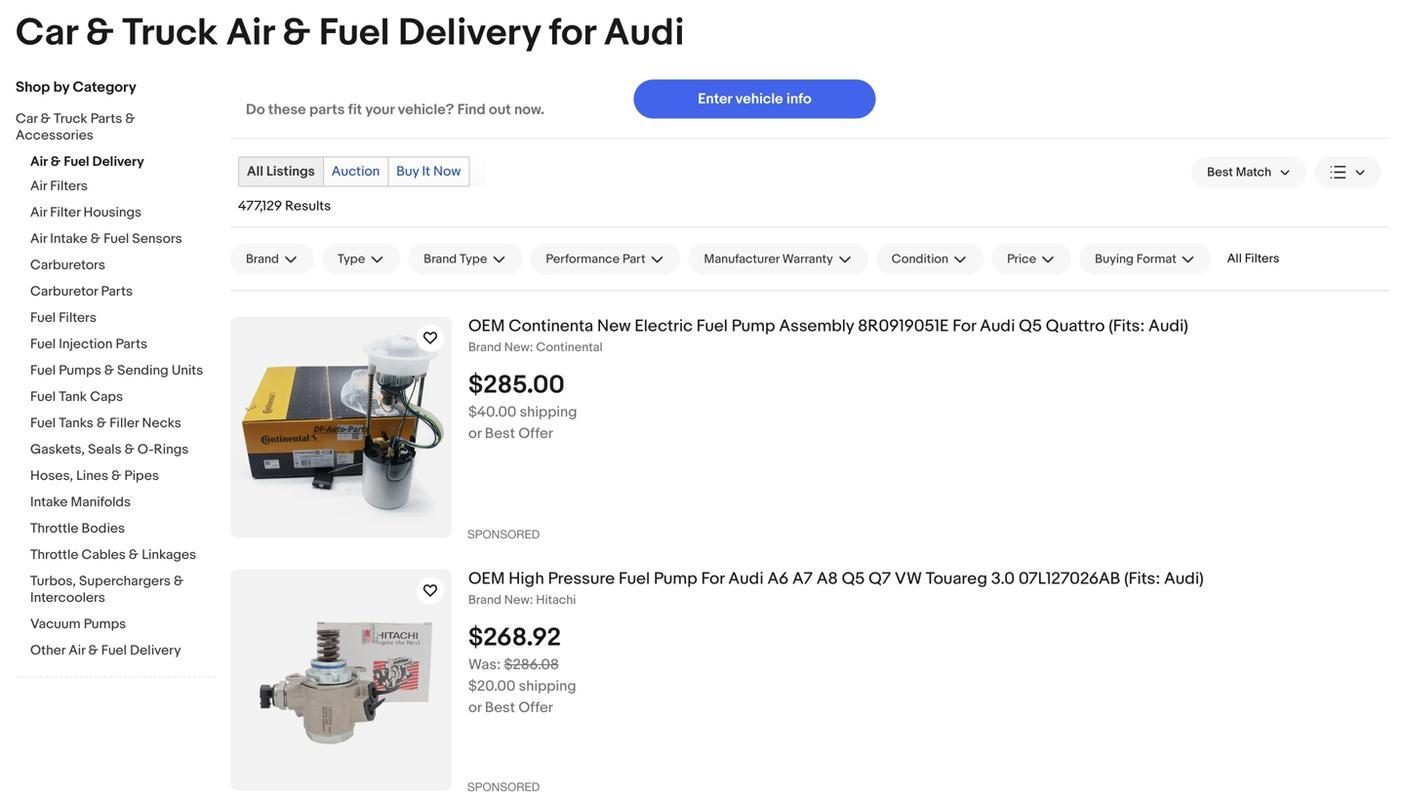 Task type: describe. For each thing, give the bounding box(es) containing it.
$40.00
[[468, 403, 516, 421]]

rings
[[154, 442, 189, 458]]

pipes
[[124, 468, 159, 485]]

offer inside $285.00 $40.00 shipping or best offer
[[518, 425, 553, 442]]

& down housings in the top of the page
[[91, 231, 100, 247]]

all filters
[[1227, 251, 1280, 266]]

: inside oem continenta new electric fuel pump assembly 8r0919051e for audi q5 quattro (fits: audi) brand new : continental
[[530, 340, 533, 355]]

these
[[268, 101, 306, 119]]

$285.00 $40.00 shipping or best offer
[[468, 370, 577, 442]]

performance part button
[[530, 243, 681, 275]]

carburetors
[[30, 257, 105, 274]]

& down throttle bodies link
[[129, 547, 139, 564]]

all for all filters
[[1227, 251, 1242, 266]]

fuel tanks & filler necks link
[[30, 415, 216, 434]]

& up caps
[[104, 363, 114, 379]]

buy it now
[[396, 163, 461, 180]]

filler
[[110, 415, 139, 432]]

0 vertical spatial new
[[597, 316, 631, 337]]

auction link
[[324, 158, 388, 186]]

& left o-
[[125, 442, 134, 458]]

1 vertical spatial intake
[[30, 494, 68, 511]]

fuel tank caps link
[[30, 389, 216, 407]]

2 throttle from the top
[[30, 547, 78, 564]]

gaskets,
[[30, 442, 85, 458]]

price button
[[992, 243, 1072, 275]]

oem for $268.92
[[468, 569, 505, 589]]

now
[[433, 163, 461, 180]]

0 vertical spatial filters
[[50, 178, 88, 195]]

necks
[[142, 415, 181, 432]]

car & truck air & fuel delivery for audi
[[16, 11, 684, 56]]

filter
[[50, 204, 80, 221]]

audi inside oem high pressure fuel pump for audi a6 a7 a8 q5 q7 vw touareg 3.0  07l127026ab (fits: audi) brand new : hitachi
[[728, 569, 764, 589]]

& down 'vacuum pumps' link
[[88, 643, 98, 659]]

2 vertical spatial parts
[[116, 336, 147, 353]]

type button
[[322, 243, 400, 275]]

sensors
[[132, 231, 182, 247]]

hoses,
[[30, 468, 73, 485]]

carburetor
[[30, 283, 98, 300]]

tank
[[59, 389, 87, 405]]

out
[[489, 101, 511, 119]]

do these parts fit your vehicle? find out now.
[[246, 101, 544, 119]]

buying
[[1095, 252, 1134, 267]]

best inside $285.00 $40.00 shipping or best offer
[[485, 425, 515, 442]]

0 vertical spatial pumps
[[59, 363, 101, 379]]

buy
[[396, 163, 419, 180]]

oem high pressure fuel pump for audi a6 a7 a8 q5 q7 vw touareg 3.0  07l127026ab (fits: audi) brand new : hitachi
[[468, 569, 1204, 608]]

477,129 results
[[238, 198, 331, 215]]

was:
[[468, 656, 501, 674]]

best inside dropdown button
[[1207, 165, 1233, 180]]

gaskets, seals & o-rings link
[[30, 442, 216, 460]]

quattro
[[1046, 316, 1105, 337]]

air filters link
[[30, 178, 216, 197]]

category
[[73, 79, 136, 96]]

all for all listings
[[247, 163, 263, 180]]

condition
[[892, 252, 949, 267]]

& up these
[[282, 11, 311, 56]]

or inside $285.00 $40.00 shipping or best offer
[[468, 425, 482, 442]]

view: list view image
[[1330, 162, 1366, 182]]

enter vehicle info button
[[634, 80, 876, 119]]

condition button
[[876, 243, 984, 275]]

o-
[[138, 442, 154, 458]]

$285.00
[[468, 370, 565, 400]]

continenta
[[509, 316, 593, 337]]

2 vertical spatial delivery
[[130, 643, 181, 659]]

electric
[[635, 316, 693, 337]]

filters inside all filters "button"
[[1245, 251, 1280, 266]]

price
[[1007, 252, 1037, 267]]

sponsored for $285.00
[[467, 527, 540, 541]]

a8
[[817, 569, 838, 589]]

your
[[365, 101, 395, 119]]

buying format
[[1095, 252, 1177, 267]]

air intake & fuel sensors link
[[30, 231, 216, 249]]

seals
[[88, 442, 122, 458]]

housings
[[83, 204, 142, 221]]

0 horizontal spatial audi
[[604, 11, 684, 56]]

injection
[[59, 336, 113, 353]]

do
[[246, 101, 265, 119]]

a7
[[792, 569, 813, 589]]

lines
[[76, 468, 108, 485]]

cables
[[82, 547, 126, 564]]

vehicle?
[[398, 101, 454, 119]]

pump inside oem high pressure fuel pump for audi a6 a7 a8 q5 q7 vw touareg 3.0  07l127026ab (fits: audi) brand new : hitachi
[[654, 569, 697, 589]]

q5 for $268.92
[[842, 569, 865, 589]]

pressure
[[548, 569, 615, 589]]

turbos, superchargers & intercoolers link
[[30, 573, 216, 608]]

assembly
[[779, 316, 854, 337]]

fuel pumps & sending units link
[[30, 363, 216, 381]]

results
[[285, 198, 331, 215]]

offer inside the '$268.92 was: $286.08 $20.00 shipping or best offer'
[[518, 699, 553, 717]]

hoses, lines & pipes link
[[30, 468, 216, 486]]

continental
[[536, 340, 603, 355]]

manifolds
[[71, 494, 131, 511]]

best match button
[[1192, 157, 1307, 188]]

performance part
[[546, 252, 646, 267]]

auction
[[332, 163, 380, 180]]

superchargers
[[79, 573, 171, 590]]

brand inside oem continenta new electric fuel pump assembly 8r0919051e for audi q5 quattro (fits: audi) brand new : continental
[[468, 340, 502, 355]]

touareg
[[926, 569, 988, 589]]

warranty
[[782, 252, 833, 267]]

q7
[[869, 569, 891, 589]]

brand button
[[230, 243, 314, 275]]

& down category
[[125, 111, 135, 127]]

it
[[422, 163, 430, 180]]

performance
[[546, 252, 620, 267]]



Task type: locate. For each thing, give the bounding box(es) containing it.
pump inside oem continenta new electric fuel pump assembly 8r0919051e for audi q5 quattro (fits: audi) brand new : continental
[[732, 316, 775, 337]]

1 vertical spatial all
[[1227, 251, 1242, 266]]

carburetors link
[[30, 257, 216, 276]]

type right brand dropdown button
[[338, 252, 365, 267]]

for
[[549, 11, 595, 56]]

0 horizontal spatial type
[[338, 252, 365, 267]]

1 vertical spatial q5
[[842, 569, 865, 589]]

for left a6
[[701, 569, 725, 589]]

8r0919051e
[[858, 316, 949, 337]]

other
[[30, 643, 65, 659]]

new up continental
[[597, 316, 631, 337]]

shipping
[[520, 403, 577, 421], [519, 678, 576, 695]]

all listings link
[[239, 158, 323, 186]]

0 vertical spatial audi)
[[1149, 316, 1188, 337]]

2 or from the top
[[468, 699, 482, 717]]

0 vertical spatial audi
[[604, 11, 684, 56]]

listings
[[266, 163, 315, 180]]

filters up injection
[[59, 310, 97, 326]]

1 vertical spatial oem
[[468, 569, 505, 589]]

or down $40.00
[[468, 425, 482, 442]]

1 horizontal spatial q5
[[1019, 316, 1042, 337]]

audi right for
[[604, 11, 684, 56]]

2 oem from the top
[[468, 569, 505, 589]]

shipping down $286.08 at the bottom left
[[519, 678, 576, 695]]

brand inside dropdown button
[[424, 252, 457, 267]]

1 vertical spatial new
[[504, 340, 530, 355]]

type inside type dropdown button
[[338, 252, 365, 267]]

1 horizontal spatial type
[[460, 252, 487, 267]]

sending
[[117, 363, 169, 379]]

a6
[[767, 569, 789, 589]]

car down shop
[[16, 111, 38, 127]]

0 vertical spatial parts
[[90, 111, 122, 127]]

best down $20.00
[[485, 699, 515, 717]]

or down $20.00
[[468, 699, 482, 717]]

car & truck parts & accessories link
[[16, 111, 201, 146]]

1 throttle from the top
[[30, 521, 78, 537]]

delivery down 'vacuum pumps' link
[[130, 643, 181, 659]]

shop by category
[[16, 79, 136, 96]]

accessories
[[16, 127, 94, 144]]

all listings
[[247, 163, 315, 180]]

2 vertical spatial audi
[[728, 569, 764, 589]]

carburetor parts link
[[30, 283, 216, 302]]

all right format
[[1227, 251, 1242, 266]]

parts down category
[[90, 111, 122, 127]]

1 horizontal spatial for
[[953, 316, 976, 337]]

0 vertical spatial delivery
[[398, 11, 541, 56]]

1 vertical spatial best
[[485, 425, 515, 442]]

& down accessories
[[51, 154, 61, 170]]

buy it now link
[[389, 158, 469, 186]]

0 vertical spatial q5
[[1019, 316, 1042, 337]]

(fits: inside oem high pressure fuel pump for audi a6 a7 a8 q5 q7 vw touareg 3.0  07l127026ab (fits: audi) brand new : hitachi
[[1124, 569, 1160, 589]]

all inside "button"
[[1227, 251, 1242, 266]]

1 vertical spatial audi
[[980, 316, 1015, 337]]

sponsored for $268.92
[[467, 780, 540, 794]]

oem left continenta
[[468, 316, 505, 337]]

oem inside oem continenta new electric fuel pump assembly 8r0919051e for audi q5 quattro (fits: audi) brand new : continental
[[468, 316, 505, 337]]

: down "high"
[[530, 593, 533, 608]]

throttle up turbos,
[[30, 547, 78, 564]]

1 vertical spatial for
[[701, 569, 725, 589]]

$268.92 was: $286.08 $20.00 shipping or best offer
[[468, 623, 576, 717]]

filters up filter
[[50, 178, 88, 195]]

car for car & truck air & fuel delivery for audi
[[16, 11, 77, 56]]

1 vertical spatial pump
[[654, 569, 697, 589]]

oem
[[468, 316, 505, 337], [468, 569, 505, 589]]

1 sponsored from the top
[[467, 527, 540, 541]]

intercoolers
[[30, 590, 105, 606]]

1 vertical spatial (fits:
[[1124, 569, 1160, 589]]

fuel
[[319, 11, 390, 56], [64, 154, 89, 170], [104, 231, 129, 247], [30, 310, 56, 326], [697, 316, 728, 337], [30, 336, 56, 353], [30, 363, 56, 379], [30, 389, 56, 405], [30, 415, 56, 432], [619, 569, 650, 589], [101, 643, 127, 659]]

oem continenta new electric fuel pump assembly 8r0919051e for audi q5 quattro (fits: audi) link
[[468, 316, 1390, 337]]

best left match
[[1207, 165, 1233, 180]]

2 sponsored from the top
[[467, 780, 540, 794]]

now.
[[514, 101, 544, 119]]

audi left a6
[[728, 569, 764, 589]]

2 car from the top
[[16, 111, 38, 127]]

1 or from the top
[[468, 425, 482, 442]]

2 vertical spatial best
[[485, 699, 515, 717]]

1 vertical spatial offer
[[518, 699, 553, 717]]

filters down match
[[1245, 251, 1280, 266]]

0 vertical spatial best
[[1207, 165, 1233, 180]]

vw
[[895, 569, 922, 589]]

filters
[[50, 178, 88, 195], [1245, 251, 1280, 266], [59, 310, 97, 326]]

(fits: inside oem continenta new electric fuel pump assembly 8r0919051e for audi q5 quattro (fits: audi) brand new : continental
[[1109, 316, 1145, 337]]

pumps up the other air & fuel delivery link at the left of page
[[84, 616, 126, 633]]

manufacturer
[[704, 252, 780, 267]]

shipping inside $285.00 $40.00 shipping or best offer
[[520, 403, 577, 421]]

pump left assembly
[[732, 316, 775, 337]]

$268.92
[[468, 623, 561, 653]]

offer down $286.08 at the bottom left
[[518, 699, 553, 717]]

truck inside car & truck parts & accessories air & fuel delivery air filters air filter housings air intake & fuel sensors carburetors carburetor parts fuel filters fuel injection parts fuel pumps & sending units fuel tank caps fuel tanks & filler necks gaskets, seals & o-rings hoses, lines & pipes intake manifolds throttle bodies throttle cables & linkages turbos, superchargers & intercoolers vacuum pumps other air & fuel delivery
[[54, 111, 87, 127]]

1 type from the left
[[338, 252, 365, 267]]

& down shop
[[41, 111, 51, 127]]

car & truck parts & accessories air & fuel delivery air filters air filter housings air intake & fuel sensors carburetors carburetor parts fuel filters fuel injection parts fuel pumps & sending units fuel tank caps fuel tanks & filler necks gaskets, seals & o-rings hoses, lines & pipes intake manifolds throttle bodies throttle cables & linkages turbos, superchargers & intercoolers vacuum pumps other air & fuel delivery
[[16, 111, 203, 659]]

best inside the '$268.92 was: $286.08 $20.00 shipping or best offer'
[[485, 699, 515, 717]]

& right lines at the bottom left of page
[[111, 468, 121, 485]]

car inside car & truck parts & accessories air & fuel delivery air filters air filter housings air intake & fuel sensors carburetors carburetor parts fuel filters fuel injection parts fuel pumps & sending units fuel tank caps fuel tanks & filler necks gaskets, seals & o-rings hoses, lines & pipes intake manifolds throttle bodies throttle cables & linkages turbos, superchargers & intercoolers vacuum pumps other air & fuel delivery
[[16, 111, 38, 127]]

1 vertical spatial delivery
[[92, 154, 144, 170]]

for right 8r0919051e
[[953, 316, 976, 337]]

info
[[787, 90, 812, 108]]

throttle
[[30, 521, 78, 537], [30, 547, 78, 564]]

by
[[53, 79, 69, 96]]

2 vertical spatial filters
[[59, 310, 97, 326]]

1 : from the top
[[530, 340, 533, 355]]

throttle bodies link
[[30, 521, 216, 539]]

delivery up find
[[398, 11, 541, 56]]

offer
[[518, 425, 553, 442], [518, 699, 553, 717]]

manufacturer warranty
[[704, 252, 833, 267]]

manufacturer warranty button
[[689, 243, 868, 275]]

other air & fuel delivery link
[[30, 643, 216, 661]]

shipping down $285.00
[[520, 403, 577, 421]]

1 horizontal spatial pump
[[732, 316, 775, 337]]

best down $40.00
[[485, 425, 515, 442]]

car for car & truck parts & accessories air & fuel delivery air filters air filter housings air intake & fuel sensors carburetors carburetor parts fuel filters fuel injection parts fuel pumps & sending units fuel tank caps fuel tanks & filler necks gaskets, seals & o-rings hoses, lines & pipes intake manifolds throttle bodies throttle cables & linkages turbos, superchargers & intercoolers vacuum pumps other air & fuel delivery
[[16, 111, 38, 127]]

0 vertical spatial (fits:
[[1109, 316, 1145, 337]]

for
[[953, 316, 976, 337], [701, 569, 725, 589]]

truck for parts
[[54, 111, 87, 127]]

(fits: right "quattro"
[[1109, 316, 1145, 337]]

new inside oem high pressure fuel pump for audi a6 a7 a8 q5 q7 vw touareg 3.0  07l127026ab (fits: audi) brand new : hitachi
[[504, 593, 530, 608]]

air filter housings link
[[30, 204, 216, 223]]

(fits:
[[1109, 316, 1145, 337], [1124, 569, 1160, 589]]

fuel filters link
[[30, 310, 216, 328]]

0 vertical spatial for
[[953, 316, 976, 337]]

brand up $285.00
[[468, 340, 502, 355]]

caps
[[90, 389, 123, 405]]

& down 'linkages'
[[174, 573, 184, 590]]

intake down hoses,
[[30, 494, 68, 511]]

1 vertical spatial sponsored
[[467, 780, 540, 794]]

0 vertical spatial :
[[530, 340, 533, 355]]

best
[[1207, 165, 1233, 180], [485, 425, 515, 442], [485, 699, 515, 717]]

q5 for $285.00
[[1019, 316, 1042, 337]]

2 horizontal spatial audi
[[980, 316, 1015, 337]]

audi inside oem continenta new electric fuel pump assembly 8r0919051e for audi q5 quattro (fits: audi) brand new : continental
[[980, 316, 1015, 337]]

oem left "high"
[[468, 569, 505, 589]]

best match
[[1207, 165, 1272, 180]]

1 vertical spatial pumps
[[84, 616, 126, 633]]

fuel injection parts link
[[30, 336, 216, 355]]

truck for air
[[122, 11, 218, 56]]

q5 inside oem high pressure fuel pump for audi a6 a7 a8 q5 q7 vw touareg 3.0  07l127026ab (fits: audi) brand new : hitachi
[[842, 569, 865, 589]]

0 vertical spatial car
[[16, 11, 77, 56]]

parts
[[309, 101, 345, 119]]

1 car from the top
[[16, 11, 77, 56]]

throttle left bodies
[[30, 521, 78, 537]]

pump right pressure
[[654, 569, 697, 589]]

2 vertical spatial new
[[504, 593, 530, 608]]

brand up "$268.92"
[[468, 593, 502, 608]]

type
[[338, 252, 365, 267], [460, 252, 487, 267]]

all up 477,129
[[247, 163, 263, 180]]

intake up 'carburetors'
[[50, 231, 88, 247]]

0 vertical spatial intake
[[50, 231, 88, 247]]

linkages
[[142, 547, 196, 564]]

0 vertical spatial offer
[[518, 425, 553, 442]]

tanks
[[59, 415, 94, 432]]

1 vertical spatial parts
[[101, 283, 133, 300]]

offer down $285.00
[[518, 425, 553, 442]]

delivery up the air filters link
[[92, 154, 144, 170]]

parts down "carburetors" link
[[101, 283, 133, 300]]

oem for $285.00
[[468, 316, 505, 337]]

0 vertical spatial all
[[247, 163, 263, 180]]

1 vertical spatial or
[[468, 699, 482, 717]]

intake
[[50, 231, 88, 247], [30, 494, 68, 511]]

fit
[[348, 101, 362, 119]]

0 vertical spatial or
[[468, 425, 482, 442]]

0 vertical spatial pump
[[732, 316, 775, 337]]

None text field
[[468, 340, 1390, 356], [468, 593, 1390, 608], [468, 340, 1390, 356], [468, 593, 1390, 608]]

1 vertical spatial shipping
[[519, 678, 576, 695]]

477,129
[[238, 198, 282, 215]]

fuel inside oem high pressure fuel pump for audi a6 a7 a8 q5 q7 vw touareg 3.0  07l127026ab (fits: audi) brand new : hitachi
[[619, 569, 650, 589]]

(fits: right 07l127026ab
[[1124, 569, 1160, 589]]

1 vertical spatial truck
[[54, 111, 87, 127]]

parts
[[90, 111, 122, 127], [101, 283, 133, 300], [116, 336, 147, 353]]

truck up category
[[122, 11, 218, 56]]

q5 inside oem continenta new electric fuel pump assembly 8r0919051e for audi q5 quattro (fits: audi) brand new : continental
[[1019, 316, 1042, 337]]

new down "high"
[[504, 593, 530, 608]]

hitachi
[[536, 593, 576, 608]]

q5 right a8
[[842, 569, 865, 589]]

& up category
[[86, 11, 114, 56]]

0 horizontal spatial for
[[701, 569, 725, 589]]

audi)
[[1149, 316, 1188, 337], [1164, 569, 1204, 589]]

or inside the '$268.92 was: $286.08 $20.00 shipping or best offer'
[[468, 699, 482, 717]]

for inside oem continenta new electric fuel pump assembly 8r0919051e for audi q5 quattro (fits: audi) brand new : continental
[[953, 316, 976, 337]]

audi down "price"
[[980, 316, 1015, 337]]

oem high pressure fuel pump for audi a6 a7 a8 q5 q7 vw touareg 3.0  07l127026ab image
[[230, 569, 452, 791]]

q5 left "quattro"
[[1019, 316, 1042, 337]]

pumps down injection
[[59, 363, 101, 379]]

truck down shop by category
[[54, 111, 87, 127]]

1 oem from the top
[[468, 316, 505, 337]]

:
[[530, 340, 533, 355], [530, 593, 533, 608]]

1 vertical spatial throttle
[[30, 547, 78, 564]]

vacuum
[[30, 616, 81, 633]]

shop
[[16, 79, 50, 96]]

1 vertical spatial audi)
[[1164, 569, 1204, 589]]

part
[[623, 252, 646, 267]]

: inside oem high pressure fuel pump for audi a6 a7 a8 q5 q7 vw touareg 3.0  07l127026ab (fits: audi) brand new : hitachi
[[530, 593, 533, 608]]

1 horizontal spatial all
[[1227, 251, 1242, 266]]

truck
[[122, 11, 218, 56], [54, 111, 87, 127]]

: down continenta
[[530, 340, 533, 355]]

0 vertical spatial shipping
[[520, 403, 577, 421]]

0 vertical spatial throttle
[[30, 521, 78, 537]]

shipping inside the '$268.92 was: $286.08 $20.00 shipping or best offer'
[[519, 678, 576, 695]]

1 vertical spatial :
[[530, 593, 533, 608]]

brand inside dropdown button
[[246, 252, 279, 267]]

1 horizontal spatial truck
[[122, 11, 218, 56]]

oem continenta new electric fuel pump assembly 8r0919051e for audi q5 quattro (fits: audi) brand new : continental
[[468, 316, 1188, 355]]

1 offer from the top
[[518, 425, 553, 442]]

new up $285.00
[[504, 340, 530, 355]]

brand inside oem high pressure fuel pump for audi a6 a7 a8 q5 q7 vw touareg 3.0  07l127026ab (fits: audi) brand new : hitachi
[[468, 593, 502, 608]]

0 horizontal spatial all
[[247, 163, 263, 180]]

audi) inside oem high pressure fuel pump for audi a6 a7 a8 q5 q7 vw touareg 3.0  07l127026ab (fits: audi) brand new : hitachi
[[1164, 569, 1204, 589]]

parts down fuel filters link
[[116, 336, 147, 353]]

brand type button
[[408, 243, 522, 275]]

07l127026ab
[[1019, 569, 1121, 589]]

2 offer from the top
[[518, 699, 553, 717]]

0 horizontal spatial q5
[[842, 569, 865, 589]]

oem inside oem high pressure fuel pump for audi a6 a7 a8 q5 q7 vw touareg 3.0  07l127026ab (fits: audi) brand new : hitachi
[[468, 569, 505, 589]]

or
[[468, 425, 482, 442], [468, 699, 482, 717]]

2 : from the top
[[530, 593, 533, 608]]

q5
[[1019, 316, 1042, 337], [842, 569, 865, 589]]

for inside oem high pressure fuel pump for audi a6 a7 a8 q5 q7 vw touareg 3.0  07l127026ab (fits: audi) brand new : hitachi
[[701, 569, 725, 589]]

3.0
[[991, 569, 1015, 589]]

0 vertical spatial truck
[[122, 11, 218, 56]]

find
[[457, 101, 486, 119]]

0 horizontal spatial truck
[[54, 111, 87, 127]]

type inside brand type dropdown button
[[460, 252, 487, 267]]

delivery
[[398, 11, 541, 56], [92, 154, 144, 170], [130, 643, 181, 659]]

brand right type dropdown button
[[424, 252, 457, 267]]

enter
[[698, 90, 732, 108]]

type down 'now'
[[460, 252, 487, 267]]

brand down 477,129
[[246, 252, 279, 267]]

$20.00
[[468, 678, 516, 695]]

fuel inside oem continenta new electric fuel pump assembly 8r0919051e for audi q5 quattro (fits: audi) brand new : continental
[[697, 316, 728, 337]]

oem continenta new electric fuel pump assembly 8r0919051e for audi q5 quattro image
[[230, 317, 452, 538]]

0 vertical spatial sponsored
[[467, 527, 540, 541]]

pumps
[[59, 363, 101, 379], [84, 616, 126, 633]]

units
[[172, 363, 203, 379]]

2 type from the left
[[460, 252, 487, 267]]

& left 'filler'
[[97, 415, 107, 432]]

0 horizontal spatial pump
[[654, 569, 697, 589]]

audi) inside oem continenta new electric fuel pump assembly 8r0919051e for audi q5 quattro (fits: audi) brand new : continental
[[1149, 316, 1188, 337]]

1 vertical spatial filters
[[1245, 251, 1280, 266]]

0 vertical spatial oem
[[468, 316, 505, 337]]

1 vertical spatial car
[[16, 111, 38, 127]]

car up shop
[[16, 11, 77, 56]]

turbos,
[[30, 573, 76, 590]]

1 horizontal spatial audi
[[728, 569, 764, 589]]

car
[[16, 11, 77, 56], [16, 111, 38, 127]]



Task type: vqa. For each thing, say whether or not it's contained in the screenshot.
rightmost The &
no



